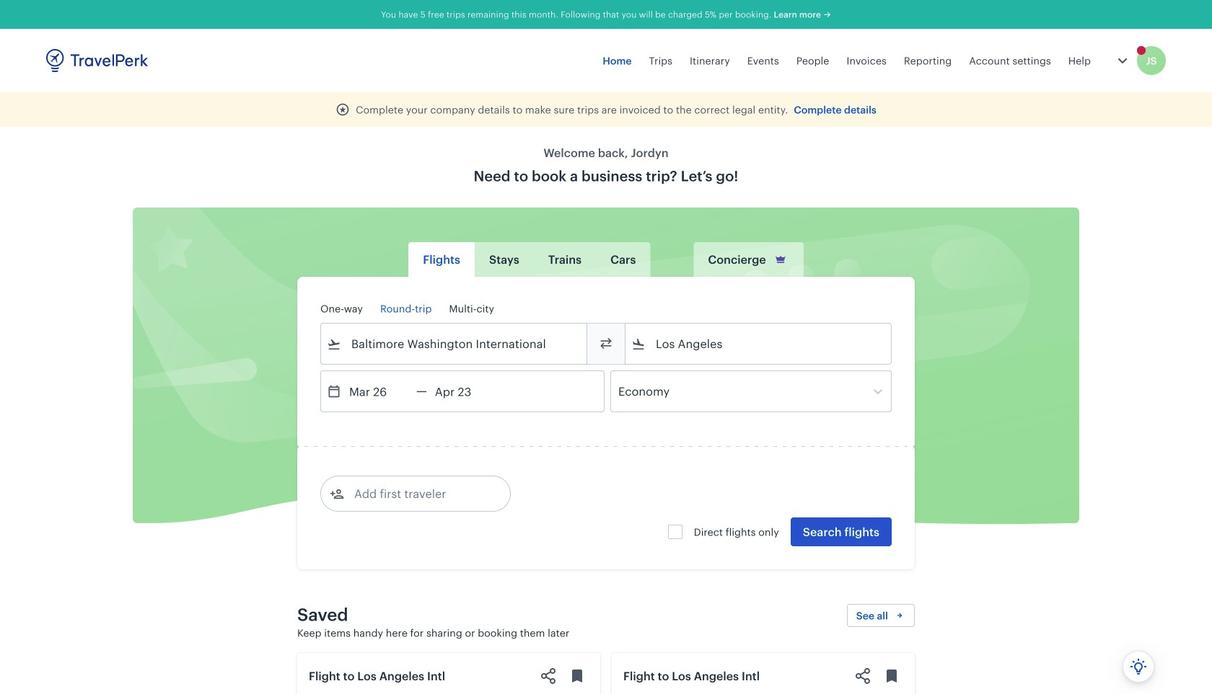 Task type: describe. For each thing, give the bounding box(es) containing it.
To search field
[[646, 333, 872, 356]]

Depart text field
[[341, 372, 416, 412]]

From search field
[[341, 333, 568, 356]]



Task type: locate. For each thing, give the bounding box(es) containing it.
Add first traveler search field
[[344, 483, 494, 506]]

Return text field
[[427, 372, 502, 412]]



